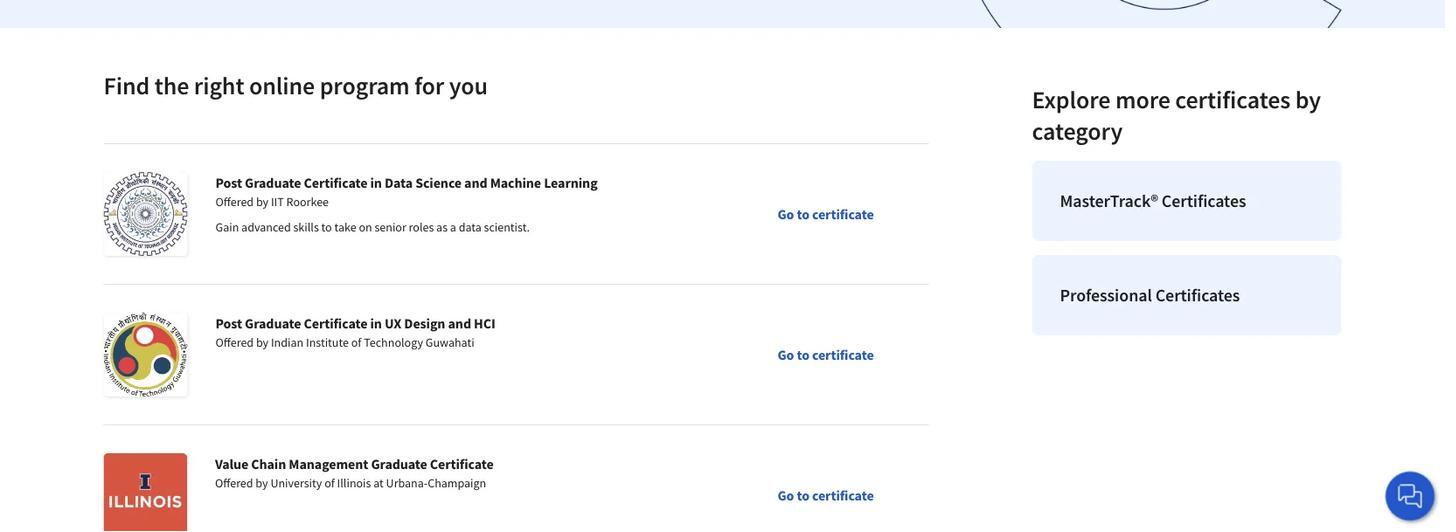 Task type: describe. For each thing, give the bounding box(es) containing it.
of inside value chain management graduate certificate offered by university of illinois at urbana-champaign
[[325, 476, 335, 491]]

data
[[459, 220, 482, 235]]

certificates for professional certificates
[[1156, 285, 1240, 307]]

professional
[[1060, 285, 1152, 307]]

online
[[249, 70, 315, 101]]

machine
[[490, 174, 541, 192]]

university of illinois at urbana-champaign image
[[104, 454, 187, 532]]

at
[[374, 476, 384, 491]]

iit
[[271, 194, 284, 210]]

go to certificate for post graduate certificate in ux design and hci
[[778, 346, 874, 364]]

graduate inside value chain management graduate certificate offered by university of illinois at urbana-champaign
[[371, 456, 427, 473]]

institute
[[306, 335, 349, 351]]

value chain management graduate certificate offered by university of illinois at urbana-champaign
[[215, 456, 494, 491]]

value
[[215, 456, 249, 473]]

mastertrack®
[[1060, 190, 1159, 212]]

to for value chain management graduate certificate
[[797, 487, 810, 505]]

ux
[[385, 315, 402, 332]]

go for post graduate certificate in ux design and hci
[[778, 346, 794, 364]]

management
[[289, 456, 368, 473]]

take
[[334, 220, 356, 235]]

science
[[416, 174, 462, 192]]

champaign
[[428, 476, 486, 491]]

graduate for data
[[245, 174, 301, 192]]

by inside value chain management graduate certificate offered by university of illinois at urbana-champaign
[[256, 476, 268, 491]]

indian
[[271, 335, 304, 351]]

certificate for data
[[304, 174, 368, 192]]

by inside the post graduate certificate in ux design and hci offered by indian institute of technology guwahati
[[256, 335, 269, 351]]

mastertrack® certificates
[[1060, 190, 1247, 212]]

chat with us image
[[1397, 483, 1425, 511]]

design
[[404, 315, 445, 332]]

a
[[450, 220, 456, 235]]

post graduate certificate in ux design and hci offered by indian institute of technology guwahati
[[216, 315, 496, 351]]

certificates for mastertrack® certificates
[[1162, 190, 1247, 212]]

find the right online program for you
[[104, 70, 488, 101]]

technology
[[364, 335, 423, 351]]

more
[[1116, 84, 1171, 115]]

offered inside post graduate certificate in data science and machine learning offered by iit roorkee
[[216, 194, 254, 210]]

find
[[104, 70, 150, 101]]

offered inside value chain management graduate certificate offered by university of illinois at urbana-champaign
[[215, 476, 253, 491]]

right
[[194, 70, 244, 101]]

go for post graduate certificate in data science and machine learning
[[778, 206, 794, 223]]

gain advanced skills to take on senior roles as a data scientist.
[[216, 220, 530, 235]]

you
[[449, 70, 488, 101]]

advanced
[[241, 220, 291, 235]]

indian institute of technology guwahati image
[[104, 313, 188, 397]]

in for ux
[[370, 315, 382, 332]]

urbana-
[[386, 476, 428, 491]]

chain
[[251, 456, 286, 473]]

certificates
[[1176, 84, 1291, 115]]

certificate for value chain management graduate certificate
[[812, 487, 874, 505]]

iit roorkee image
[[104, 172, 188, 256]]

in for data
[[370, 174, 382, 192]]

graduate for ux
[[245, 315, 301, 332]]



Task type: locate. For each thing, give the bounding box(es) containing it.
and right science
[[464, 174, 488, 192]]

0 vertical spatial certificates
[[1162, 190, 1247, 212]]

by inside post graduate certificate in data science and machine learning offered by iit roorkee
[[256, 194, 269, 210]]

certificate up roorkee on the top left of the page
[[304, 174, 368, 192]]

on
[[359, 220, 372, 235]]

data
[[385, 174, 413, 192]]

the
[[155, 70, 189, 101]]

post for ux
[[216, 315, 242, 332]]

list containing mastertrack® certificates
[[1025, 154, 1349, 343]]

graduate
[[245, 174, 301, 192], [245, 315, 301, 332], [371, 456, 427, 473]]

0 vertical spatial post
[[216, 174, 242, 192]]

2 go to certificate from the top
[[778, 346, 874, 364]]

of inside the post graduate certificate in ux design and hci offered by indian institute of technology guwahati
[[351, 335, 362, 351]]

list
[[1025, 154, 1349, 343]]

go to certificate for value chain management graduate certificate
[[778, 487, 874, 505]]

certificate for ux
[[304, 315, 368, 332]]

by
[[1296, 84, 1321, 115], [256, 194, 269, 210], [256, 335, 269, 351], [256, 476, 268, 491]]

in left data on the left top of page
[[370, 174, 382, 192]]

graduate inside the post graduate certificate in ux design and hci offered by indian institute of technology guwahati
[[245, 315, 301, 332]]

to
[[797, 206, 810, 223], [321, 220, 332, 235], [797, 346, 810, 364], [797, 487, 810, 505]]

illinois
[[337, 476, 371, 491]]

1 vertical spatial certificate
[[812, 346, 874, 364]]

graduate up the indian at the bottom left of the page
[[245, 315, 301, 332]]

0 horizontal spatial of
[[325, 476, 335, 491]]

certificate
[[304, 174, 368, 192], [304, 315, 368, 332], [430, 456, 494, 473]]

certificate inside the post graduate certificate in ux design and hci offered by indian institute of technology guwahati
[[304, 315, 368, 332]]

skills
[[293, 220, 319, 235]]

mastertrack® certificates link
[[1032, 161, 1342, 241]]

hci
[[474, 315, 496, 332]]

and for machine
[[464, 174, 488, 192]]

offered down value
[[215, 476, 253, 491]]

learning
[[544, 174, 598, 192]]

0 vertical spatial certificate
[[812, 206, 874, 223]]

0 vertical spatial and
[[464, 174, 488, 192]]

1 vertical spatial offered
[[216, 335, 254, 351]]

go for value chain management graduate certificate
[[778, 487, 794, 505]]

in
[[370, 174, 382, 192], [370, 315, 382, 332]]

1 go from the top
[[778, 206, 794, 223]]

graduate inside post graduate certificate in data science and machine learning offered by iit roorkee
[[245, 174, 301, 192]]

certificate inside post graduate certificate in data science and machine learning offered by iit roorkee
[[304, 174, 368, 192]]

1 vertical spatial and
[[448, 315, 471, 332]]

go to certificate for post graduate certificate in data science and machine learning
[[778, 206, 874, 223]]

0 vertical spatial go to certificate
[[778, 206, 874, 223]]

and inside post graduate certificate in data science and machine learning offered by iit roorkee
[[464, 174, 488, 192]]

certificate up 'institute'
[[304, 315, 368, 332]]

1 vertical spatial certificates
[[1156, 285, 1240, 307]]

professional certificates
[[1060, 285, 1240, 307]]

by left iit
[[256, 194, 269, 210]]

2 vertical spatial go to certificate
[[778, 487, 874, 505]]

offered up gain
[[216, 194, 254, 210]]

category
[[1032, 116, 1123, 146]]

certificate up champaign on the bottom
[[430, 456, 494, 473]]

2 vertical spatial graduate
[[371, 456, 427, 473]]

certificate inside value chain management graduate certificate offered by university of illinois at urbana-champaign
[[430, 456, 494, 473]]

post inside post graduate certificate in data science and machine learning offered by iit roorkee
[[216, 174, 242, 192]]

post inside the post graduate certificate in ux design and hci offered by indian institute of technology guwahati
[[216, 315, 242, 332]]

0 vertical spatial go
[[778, 206, 794, 223]]

3 certificate from the top
[[812, 487, 874, 505]]

1 in from the top
[[370, 174, 382, 192]]

1 vertical spatial in
[[370, 315, 382, 332]]

as
[[436, 220, 448, 235]]

in inside the post graduate certificate in ux design and hci offered by indian institute of technology guwahati
[[370, 315, 382, 332]]

2 vertical spatial certificate
[[812, 487, 874, 505]]

gain
[[216, 220, 239, 235]]

and for hci
[[448, 315, 471, 332]]

program
[[320, 70, 410, 101]]

go to certificate
[[778, 206, 874, 223], [778, 346, 874, 364], [778, 487, 874, 505]]

offered inside the post graduate certificate in ux design and hci offered by indian institute of technology guwahati
[[216, 335, 254, 351]]

and up guwahati
[[448, 315, 471, 332]]

2 vertical spatial go
[[778, 487, 794, 505]]

senior
[[375, 220, 406, 235]]

explore
[[1032, 84, 1111, 115]]

certificate for post graduate certificate in data science and machine learning
[[812, 206, 874, 223]]

offered left the indian at the bottom left of the page
[[216, 335, 254, 351]]

of
[[351, 335, 362, 351], [325, 476, 335, 491]]

2 vertical spatial certificate
[[430, 456, 494, 473]]

certificate
[[812, 206, 874, 223], [812, 346, 874, 364], [812, 487, 874, 505]]

in left ux
[[370, 315, 382, 332]]

1 vertical spatial of
[[325, 476, 335, 491]]

2 in from the top
[[370, 315, 382, 332]]

roles
[[409, 220, 434, 235]]

post for data
[[216, 174, 242, 192]]

and
[[464, 174, 488, 192], [448, 315, 471, 332]]

1 vertical spatial go to certificate
[[778, 346, 874, 364]]

professional certificates link
[[1032, 255, 1342, 336]]

3 go to certificate from the top
[[778, 487, 874, 505]]

1 vertical spatial go
[[778, 346, 794, 364]]

to for post graduate certificate in data science and machine learning
[[797, 206, 810, 223]]

2 go from the top
[[778, 346, 794, 364]]

by down the chain
[[256, 476, 268, 491]]

post
[[216, 174, 242, 192], [216, 315, 242, 332]]

1 go to certificate from the top
[[778, 206, 874, 223]]

1 vertical spatial post
[[216, 315, 242, 332]]

1 certificate from the top
[[812, 206, 874, 223]]

1 vertical spatial certificate
[[304, 315, 368, 332]]

go
[[778, 206, 794, 223], [778, 346, 794, 364], [778, 487, 794, 505]]

graduate up iit
[[245, 174, 301, 192]]

graduate up urbana-
[[371, 456, 427, 473]]

roorkee
[[286, 194, 329, 210]]

0 vertical spatial graduate
[[245, 174, 301, 192]]

to for post graduate certificate in ux design and hci
[[797, 346, 810, 364]]

scientist.
[[484, 220, 530, 235]]

of down management
[[325, 476, 335, 491]]

guwahati
[[426, 335, 475, 351]]

offered
[[216, 194, 254, 210], [216, 335, 254, 351], [215, 476, 253, 491]]

2 post from the top
[[216, 315, 242, 332]]

2 vertical spatial offered
[[215, 476, 253, 491]]

of right 'institute'
[[351, 335, 362, 351]]

and inside the post graduate certificate in ux design and hci offered by indian institute of technology guwahati
[[448, 315, 471, 332]]

0 vertical spatial certificate
[[304, 174, 368, 192]]

1 horizontal spatial of
[[351, 335, 362, 351]]

1 post from the top
[[216, 174, 242, 192]]

0 vertical spatial offered
[[216, 194, 254, 210]]

3 go from the top
[[778, 487, 794, 505]]

by left the indian at the bottom left of the page
[[256, 335, 269, 351]]

by inside explore more certificates by category
[[1296, 84, 1321, 115]]

0 vertical spatial in
[[370, 174, 382, 192]]

explore more certificates by category
[[1032, 84, 1321, 146]]

2 certificate from the top
[[812, 346, 874, 364]]

certificates
[[1162, 190, 1247, 212], [1156, 285, 1240, 307]]

in inside post graduate certificate in data science and machine learning offered by iit roorkee
[[370, 174, 382, 192]]

for
[[415, 70, 444, 101]]

1 vertical spatial graduate
[[245, 315, 301, 332]]

0 vertical spatial of
[[351, 335, 362, 351]]

by right the certificates
[[1296, 84, 1321, 115]]

post graduate certificate in data science and machine learning offered by iit roorkee
[[216, 174, 598, 210]]

certificate for post graduate certificate in ux design and hci
[[812, 346, 874, 364]]

university
[[271, 476, 322, 491]]



Task type: vqa. For each thing, say whether or not it's contained in the screenshot.
MASTERTRACK® CERTIFICATES
yes



